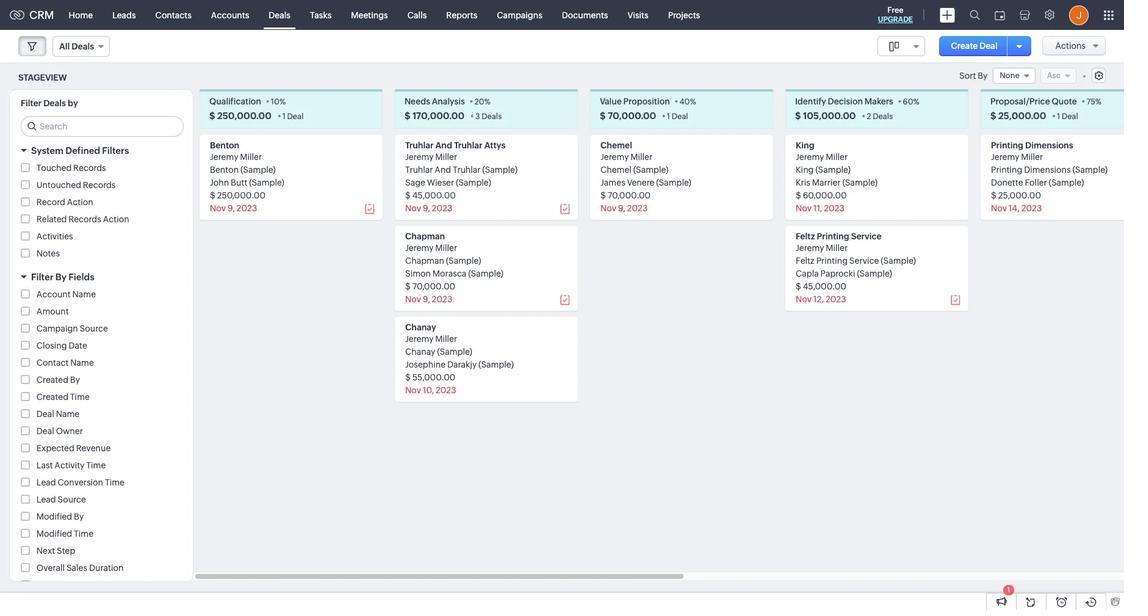 Task type: vqa. For each thing, say whether or not it's contained in the screenshot.
2nd Chapman
yes



Task type: locate. For each thing, give the bounding box(es) containing it.
visits link
[[618, 0, 659, 30]]

0 vertical spatial action
[[67, 197, 93, 207]]

0 vertical spatial benton
[[210, 141, 240, 150]]

miller inside benton jeremy miller benton (sample) john butt (sample) $ 250,000.00 nov 9, 2023
[[240, 152, 262, 162]]

% for $ 70,000.00
[[690, 97, 697, 106]]

proposal/price
[[991, 97, 1051, 106]]

leads
[[112, 10, 136, 20]]

benton link
[[210, 141, 240, 150]]

1 vertical spatial modified
[[37, 529, 72, 539]]

All Deals field
[[53, 36, 110, 57]]

miller inside chanay jeremy miller chanay (sample) josephine darakjy (sample) $ 55,000.00 nov 10, 2023
[[436, 334, 458, 344]]

free
[[888, 5, 904, 15]]

2023 down venere
[[628, 204, 648, 213]]

by up account name
[[55, 272, 67, 282]]

2023 inside feltz printing service jeremy miller feltz printing service (sample) capla paprocki (sample) $ 45,000.00 nov 12, 2023
[[826, 295, 847, 304]]

0 vertical spatial created
[[37, 375, 68, 385]]

45,000.00 down 'wieser'
[[413, 191, 456, 200]]

2 chapman from the top
[[406, 256, 445, 266]]

by for created
[[70, 375, 80, 385]]

jeremy inside chapman jeremy miller chapman (sample) simon morasca (sample) $ 70,000.00 nov 9, 2023
[[406, 243, 434, 253]]

calls link
[[398, 0, 437, 30]]

deals right "all" at top
[[72, 42, 94, 51]]

45,000.00 up 12,
[[803, 282, 847, 291]]

donette foller (sample) link
[[992, 178, 1085, 188]]

jeremy inside printing dimensions jeremy miller printing dimensions (sample) donette foller (sample) $ 25,000.00 nov 14, 2023
[[992, 152, 1020, 162]]

nov
[[210, 204, 226, 213], [406, 204, 421, 213], [601, 204, 617, 213], [796, 204, 812, 213], [992, 204, 1008, 213], [406, 295, 421, 304], [796, 295, 812, 304], [406, 386, 421, 395]]

1 vertical spatial benton
[[210, 165, 239, 175]]

(sample) down printing dimensions (sample) link
[[1050, 178, 1085, 188]]

deal down the 40
[[672, 112, 689, 121]]

70,000.00 inside chemel jeremy miller chemel (sample) james venere (sample) $ 70,000.00 nov 9, 2023
[[608, 191, 651, 200]]

king (sample) link
[[796, 165, 851, 175]]

20
[[475, 97, 485, 106]]

0 vertical spatial feltz
[[796, 232, 816, 241]]

20 %
[[475, 97, 491, 106]]

miller up benton (sample) 'link'
[[240, 152, 262, 162]]

truhlar up sage wieser (sample) link
[[453, 165, 481, 175]]

deals right 3
[[482, 112, 502, 121]]

4 % from the left
[[914, 97, 920, 106]]

next step
[[37, 546, 75, 556]]

3 % from the left
[[690, 97, 697, 106]]

by inside dropdown button
[[55, 272, 67, 282]]

2 250,000.00 from the top
[[217, 191, 266, 200]]

$ down john
[[210, 191, 215, 200]]

modified down lead source
[[37, 512, 72, 522]]

probability
[[37, 580, 79, 590]]

miller up chapman (sample) link
[[436, 243, 458, 253]]

0 vertical spatial service
[[852, 232, 882, 241]]

chapman (sample) link
[[406, 256, 482, 266]]

deals for 2 deals
[[873, 112, 894, 121]]

9, down butt
[[228, 204, 235, 213]]

simon
[[406, 269, 431, 279]]

9, inside chapman jeremy miller chapman (sample) simon morasca (sample) $ 70,000.00 nov 9, 2023
[[423, 295, 430, 304]]

% right proposition
[[690, 97, 697, 106]]

source
[[80, 324, 108, 334], [58, 495, 86, 505]]

25,000.00 down proposal/price
[[999, 111, 1047, 121]]

2 % from the left
[[485, 97, 491, 106]]

reports
[[447, 10, 478, 20]]

0 vertical spatial filter
[[21, 99, 42, 108]]

9, for chapman jeremy miller chapman (sample) simon morasca (sample) $ 70,000.00 nov 9, 2023
[[423, 295, 430, 304]]

chapman up chapman (sample) link
[[406, 232, 445, 241]]

1 chanay from the top
[[406, 323, 436, 332]]

70,000.00 inside chapman jeremy miller chapman (sample) simon morasca (sample) $ 70,000.00 nov 9, 2023
[[413, 282, 456, 291]]

projects link
[[659, 0, 710, 30]]

benton up benton (sample) 'link'
[[210, 141, 240, 150]]

1 vertical spatial filter
[[31, 272, 53, 282]]

$ down james
[[601, 191, 606, 200]]

11,
[[814, 204, 823, 213]]

records down touched records
[[83, 180, 116, 190]]

None field
[[878, 36, 926, 56]]

nov down sage at the top of page
[[406, 204, 421, 213]]

% for $ 250,000.00
[[280, 97, 286, 106]]

darakjy
[[448, 360, 477, 370]]

miller inside king jeremy miller king (sample) kris marrier (sample) $ 60,000.00 nov 11, 2023
[[826, 152, 848, 162]]

2023 inside chapman jeremy miller chapman (sample) simon morasca (sample) $ 70,000.00 nov 9, 2023
[[432, 295, 453, 304]]

contacts link
[[146, 0, 201, 30]]

$ 70,000.00
[[600, 111, 657, 121]]

1 feltz from the top
[[796, 232, 816, 241]]

jeremy down chapman link
[[406, 243, 434, 253]]

1 deal down the quote
[[1058, 112, 1079, 121]]

2 benton from the top
[[210, 165, 239, 175]]

deals left by
[[43, 99, 66, 108]]

% right makers
[[914, 97, 920, 106]]

9, inside benton jeremy miller benton (sample) john butt (sample) $ 250,000.00 nov 9, 2023
[[228, 204, 235, 213]]

2 25,000.00 from the top
[[999, 191, 1042, 200]]

printing down $ 25,000.00
[[992, 141, 1024, 150]]

records down record action
[[69, 215, 101, 224]]

campaign source
[[37, 324, 108, 334]]

nov left the 14, in the top right of the page
[[992, 204, 1008, 213]]

1 deal for 25,000.00
[[1058, 112, 1079, 121]]

miller inside chapman jeremy miller chapman (sample) simon morasca (sample) $ 70,000.00 nov 9, 2023
[[436, 243, 458, 253]]

2 1 deal from the left
[[667, 112, 689, 121]]

filter inside filter by fields dropdown button
[[31, 272, 53, 282]]

1 vertical spatial lead
[[37, 495, 56, 505]]

2 vertical spatial 70,000.00
[[413, 282, 456, 291]]

1 vertical spatial 70,000.00
[[608, 191, 651, 200]]

created for created time
[[37, 392, 68, 402]]

benton up john
[[210, 165, 239, 175]]

feltz
[[796, 232, 816, 241], [796, 256, 815, 266]]

1 1 deal from the left
[[283, 112, 304, 121]]

date
[[69, 341, 87, 351]]

1 vertical spatial chanay
[[406, 347, 436, 357]]

nov inside king jeremy miller king (sample) kris marrier (sample) $ 60,000.00 nov 11, 2023
[[796, 204, 812, 213]]

value proposition
[[600, 97, 670, 106]]

notes
[[37, 249, 60, 259]]

chemel up james
[[601, 165, 632, 175]]

% up 3 deals
[[485, 97, 491, 106]]

source for campaign source
[[80, 324, 108, 334]]

action up related records action
[[67, 197, 93, 207]]

% right qualification
[[280, 97, 286, 106]]

dimensions up donette foller (sample) link
[[1025, 165, 1072, 175]]

$ down proposal/price
[[991, 111, 997, 121]]

1 created from the top
[[37, 375, 68, 385]]

2 vertical spatial records
[[69, 215, 101, 224]]

25,000.00 up the 14, in the top right of the page
[[999, 191, 1042, 200]]

miller down printing dimensions link
[[1022, 152, 1044, 162]]

chanay up 'chanay (sample)' link
[[406, 323, 436, 332]]

printing
[[992, 141, 1024, 150], [992, 165, 1023, 175], [817, 232, 850, 241], [817, 256, 848, 266]]

quote
[[1052, 97, 1078, 106]]

feltz down 11,
[[796, 232, 816, 241]]

0 vertical spatial 45,000.00
[[413, 191, 456, 200]]

0 horizontal spatial 45,000.00
[[413, 191, 456, 200]]

touched records
[[37, 163, 106, 173]]

jeremy inside chemel jeremy miller chemel (sample) james venere (sample) $ 70,000.00 nov 9, 2023
[[601, 152, 629, 162]]

1 vertical spatial chemel
[[601, 165, 632, 175]]

chapman
[[406, 232, 445, 241], [406, 256, 445, 266]]

jeremy inside king jeremy miller king (sample) kris marrier (sample) $ 60,000.00 nov 11, 2023
[[796, 152, 825, 162]]

deals left tasks
[[269, 10, 291, 20]]

$ inside truhlar and truhlar attys jeremy miller truhlar and truhlar (sample) sage wieser (sample) $ 45,000.00 nov 9, 2023
[[406, 191, 411, 200]]

deal right $ 250,000.00
[[287, 112, 304, 121]]

filter up the "account"
[[31, 272, 53, 282]]

(sample) down benton (sample) 'link'
[[249, 178, 285, 188]]

deals inside "link"
[[269, 10, 291, 20]]

modified for modified by
[[37, 512, 72, 522]]

$ inside printing dimensions jeremy miller printing dimensions (sample) donette foller (sample) $ 25,000.00 nov 14, 2023
[[992, 191, 997, 200]]

1 vertical spatial 25,000.00
[[999, 191, 1042, 200]]

0 vertical spatial king
[[796, 141, 815, 150]]

1 vertical spatial records
[[83, 180, 116, 190]]

$ 170,000.00
[[405, 111, 465, 121]]

0 vertical spatial name
[[72, 290, 96, 299]]

9, down sage at the top of page
[[423, 204, 430, 213]]

jeremy up sage at the top of page
[[406, 152, 434, 162]]

lead down last
[[37, 478, 56, 488]]

2 vertical spatial name
[[56, 409, 79, 419]]

$
[[209, 111, 215, 121], [405, 111, 411, 121], [600, 111, 606, 121], [796, 111, 802, 121], [991, 111, 997, 121], [210, 191, 215, 200], [406, 191, 411, 200], [601, 191, 606, 200], [796, 191, 802, 200], [992, 191, 997, 200], [406, 282, 411, 291], [796, 282, 802, 291], [406, 373, 411, 382]]

nov down john
[[210, 204, 226, 213]]

deal inside create deal button
[[980, 41, 998, 51]]

0 horizontal spatial 1 deal
[[283, 112, 304, 121]]

filter
[[21, 99, 42, 108], [31, 272, 53, 282]]

filters
[[102, 146, 129, 156]]

chemel link
[[601, 141, 633, 150]]

morasca
[[433, 269, 467, 279]]

nov left 10,
[[406, 386, 421, 395]]

king up kris
[[796, 165, 814, 175]]

0 vertical spatial modified
[[37, 512, 72, 522]]

9, for benton jeremy miller benton (sample) john butt (sample) $ 250,000.00 nov 9, 2023
[[228, 204, 235, 213]]

modified up next step in the left of the page
[[37, 529, 72, 539]]

0 vertical spatial 250,000.00
[[217, 111, 272, 121]]

action
[[67, 197, 93, 207], [103, 215, 129, 224]]

foller
[[1026, 178, 1048, 188]]

1 vertical spatial source
[[58, 495, 86, 505]]

% for $ 170,000.00
[[485, 97, 491, 106]]

overall sales duration
[[37, 563, 124, 573]]

2023 inside truhlar and truhlar attys jeremy miller truhlar and truhlar (sample) sage wieser (sample) $ 45,000.00 nov 9, 2023
[[432, 204, 453, 213]]

closing
[[37, 341, 67, 351]]

filter for filter deals by
[[21, 99, 42, 108]]

proposal/price quote
[[991, 97, 1078, 106]]

5 % from the left
[[1096, 97, 1102, 106]]

dimensions
[[1026, 141, 1074, 150], [1025, 165, 1072, 175]]

1 deal down the 40
[[667, 112, 689, 121]]

1 vertical spatial feltz
[[796, 256, 815, 266]]

printing up paprocki
[[817, 256, 848, 266]]

60 %
[[904, 97, 920, 106]]

0 vertical spatial chemel
[[601, 141, 633, 150]]

1 % from the left
[[280, 97, 286, 106]]

name down the date
[[70, 358, 94, 368]]

0 vertical spatial 25,000.00
[[999, 111, 1047, 121]]

jeremy inside chanay jeremy miller chanay (sample) josephine darakjy (sample) $ 55,000.00 nov 10, 2023
[[406, 334, 434, 344]]

needs analysis
[[405, 97, 465, 106]]

nov inside chanay jeremy miller chanay (sample) josephine darakjy (sample) $ 55,000.00 nov 10, 2023
[[406, 386, 421, 395]]

chanay
[[406, 323, 436, 332], [406, 347, 436, 357]]

miller down feltz printing service link
[[826, 243, 848, 253]]

105,000.00
[[804, 111, 857, 121]]

(sample) up josephine darakjy (sample) link
[[437, 347, 473, 357]]

jeremy inside feltz printing service jeremy miller feltz printing service (sample) capla paprocki (sample) $ 45,000.00 nov 12, 2023
[[796, 243, 825, 253]]

benton (sample) link
[[210, 165, 276, 175]]

2 created from the top
[[37, 392, 68, 402]]

upgrade
[[879, 15, 914, 24]]

nov inside feltz printing service jeremy miller feltz printing service (sample) capla paprocki (sample) $ 45,000.00 nov 12, 2023
[[796, 295, 812, 304]]

0 vertical spatial source
[[80, 324, 108, 334]]

deals right 2
[[873, 112, 894, 121]]

touched
[[37, 163, 72, 173]]

1 horizontal spatial action
[[103, 215, 129, 224]]

70,000.00 for chapman jeremy miller chapman (sample) simon morasca (sample) $ 70,000.00 nov 9, 2023
[[413, 282, 456, 291]]

system defined filters button
[[10, 140, 193, 161]]

$ down josephine
[[406, 373, 411, 382]]

nov inside benton jeremy miller benton (sample) john butt (sample) $ 250,000.00 nov 9, 2023
[[210, 204, 226, 213]]

profile image
[[1070, 5, 1090, 25]]

related records action
[[37, 215, 129, 224]]

1 benton from the top
[[210, 141, 240, 150]]

3
[[476, 112, 480, 121]]

josephine
[[406, 360, 446, 370]]

2023 down 60,000.00 at the right of page
[[825, 204, 845, 213]]

$ down capla
[[796, 282, 802, 291]]

fields
[[69, 272, 94, 282]]

chemel jeremy miller chemel (sample) james venere (sample) $ 70,000.00 nov 9, 2023
[[601, 141, 692, 213]]

miller up the king (sample) link
[[826, 152, 848, 162]]

truhlar
[[406, 141, 434, 150], [454, 141, 483, 150], [406, 165, 433, 175], [453, 165, 481, 175]]

$ down identify
[[796, 111, 802, 121]]

1 deal for 250,000.00
[[283, 112, 304, 121]]

by up modified time
[[74, 512, 84, 522]]

name down fields
[[72, 290, 96, 299]]

0 horizontal spatial action
[[67, 197, 93, 207]]

1 vertical spatial 250,000.00
[[217, 191, 266, 200]]

0 vertical spatial records
[[73, 163, 106, 173]]

1 chapman from the top
[[406, 232, 445, 241]]

name for deal name
[[56, 409, 79, 419]]

(sample) right the "marrier" at the top right of the page
[[843, 178, 878, 188]]

created time
[[37, 392, 90, 402]]

service up capla paprocki (sample) link
[[850, 256, 880, 266]]

1 vertical spatial king
[[796, 165, 814, 175]]

records
[[73, 163, 106, 173], [83, 180, 116, 190], [69, 215, 101, 224]]

lead up modified by at the left bottom of page
[[37, 495, 56, 505]]

action down untouched records
[[103, 215, 129, 224]]

0 vertical spatial chapman
[[406, 232, 445, 241]]

lead for lead conversion time
[[37, 478, 56, 488]]

truhlar and truhlar attys link
[[406, 141, 506, 150]]

1 horizontal spatial 1 deal
[[667, 112, 689, 121]]

time up step
[[74, 529, 93, 539]]

sort
[[960, 71, 977, 81]]

contact
[[37, 358, 69, 368]]

accounts
[[211, 10, 249, 20]]

3 deals
[[476, 112, 502, 121]]

nov down james
[[601, 204, 617, 213]]

0 vertical spatial lead
[[37, 478, 56, 488]]

1 vertical spatial action
[[103, 215, 129, 224]]

9, inside chemel jeremy miller chemel (sample) james venere (sample) $ 70,000.00 nov 9, 2023
[[619, 204, 626, 213]]

nov inside truhlar and truhlar attys jeremy miller truhlar and truhlar (sample) sage wieser (sample) $ 45,000.00 nov 9, 2023
[[406, 204, 421, 213]]

contact name
[[37, 358, 94, 368]]

deals inside field
[[72, 42, 94, 51]]

10,
[[423, 386, 434, 395]]

9,
[[228, 204, 235, 213], [423, 204, 430, 213], [619, 204, 626, 213], [423, 295, 430, 304]]

1 vertical spatial chapman
[[406, 256, 445, 266]]

conversion
[[58, 478, 103, 488]]

printing dimensions (sample) link
[[992, 165, 1109, 175]]

time down created by
[[70, 392, 90, 402]]

nov inside chemel jeremy miller chemel (sample) james venere (sample) $ 70,000.00 nov 9, 2023
[[601, 204, 617, 213]]

2023 down 'wieser'
[[432, 204, 453, 213]]

(sample) up the john butt (sample) link
[[241, 165, 276, 175]]

truhlar down $ 170,000.00 on the left top of page
[[406, 141, 434, 150]]

jeremy inside benton jeremy miller benton (sample) john butt (sample) $ 250,000.00 nov 9, 2023
[[210, 152, 238, 162]]

1 vertical spatial name
[[70, 358, 94, 368]]

jeremy up capla
[[796, 243, 825, 253]]

(sample) up capla paprocki (sample) link
[[881, 256, 917, 266]]

2 horizontal spatial 1 deal
[[1058, 112, 1079, 121]]

1 vertical spatial 45,000.00
[[803, 282, 847, 291]]

calendar image
[[995, 10, 1006, 20]]

1 modified from the top
[[37, 512, 72, 522]]

probability (%)
[[37, 580, 93, 590]]

stageview
[[18, 72, 67, 82]]

records down defined
[[73, 163, 106, 173]]

name up owner
[[56, 409, 79, 419]]

records for untouched
[[83, 180, 116, 190]]

contacts
[[155, 10, 192, 20]]

created by
[[37, 375, 80, 385]]

1 vertical spatial dimensions
[[1025, 165, 1072, 175]]

and up truhlar and truhlar (sample) link
[[436, 141, 453, 150]]

2023 right 12,
[[826, 295, 847, 304]]

3 1 deal from the left
[[1058, 112, 1079, 121]]

needs
[[405, 97, 431, 106]]

2 modified from the top
[[37, 529, 72, 539]]

(%)
[[81, 580, 93, 590]]

2 lead from the top
[[37, 495, 56, 505]]

$ down kris
[[796, 191, 802, 200]]

1 vertical spatial created
[[37, 392, 68, 402]]

by
[[978, 71, 988, 81], [55, 272, 67, 282], [70, 375, 80, 385], [74, 512, 84, 522]]

70,000.00 down morasca
[[413, 282, 456, 291]]

1 horizontal spatial 45,000.00
[[803, 282, 847, 291]]

capla paprocki (sample) link
[[796, 269, 893, 279]]

9, down simon
[[423, 295, 430, 304]]

1 lead from the top
[[37, 478, 56, 488]]

$ down simon
[[406, 282, 411, 291]]

king up the king (sample) link
[[796, 141, 815, 150]]

deals for filter deals by
[[43, 99, 66, 108]]

2 feltz from the top
[[796, 256, 815, 266]]

feltz up capla
[[796, 256, 815, 266]]

0 vertical spatial chanay
[[406, 323, 436, 332]]

printing down 11,
[[817, 232, 850, 241]]

records for related
[[69, 215, 101, 224]]

$ inside chemel jeremy miller chemel (sample) james venere (sample) $ 70,000.00 nov 9, 2023
[[601, 191, 606, 200]]

0 vertical spatial dimensions
[[1026, 141, 1074, 150]]

miller up 'chanay (sample)' link
[[436, 334, 458, 344]]

2023 down the john butt (sample) link
[[237, 204, 257, 213]]

2023 down the 55,000.00 at the bottom left of the page
[[436, 386, 457, 395]]

miller inside printing dimensions jeremy miller printing dimensions (sample) donette foller (sample) $ 25,000.00 nov 14, 2023
[[1022, 152, 1044, 162]]



Task type: describe. For each thing, give the bounding box(es) containing it.
filter for filter by fields
[[31, 272, 53, 282]]

sage
[[406, 178, 426, 188]]

2023 inside chanay jeremy miller chanay (sample) josephine darakjy (sample) $ 55,000.00 nov 10, 2023
[[436, 386, 457, 395]]

time down revenue
[[86, 461, 106, 470]]

feltz printing service link
[[796, 232, 882, 241]]

size image
[[890, 41, 899, 52]]

visits
[[628, 10, 649, 20]]

simon morasca (sample) link
[[406, 269, 504, 279]]

chapman jeremy miller chapman (sample) simon morasca (sample) $ 70,000.00 nov 9, 2023
[[406, 232, 504, 304]]

miller inside chemel jeremy miller chemel (sample) james venere (sample) $ 70,000.00 nov 9, 2023
[[631, 152, 653, 162]]

$ inside chanay jeremy miller chanay (sample) josephine darakjy (sample) $ 55,000.00 nov 10, 2023
[[406, 373, 411, 382]]

truhlar and truhlar (sample) link
[[406, 165, 518, 175]]

1 for 70,000.00
[[667, 112, 671, 121]]

benton jeremy miller benton (sample) john butt (sample) $ 250,000.00 nov 9, 2023
[[210, 141, 285, 213]]

by for modified
[[74, 512, 84, 522]]

sort by
[[960, 71, 988, 81]]

reports link
[[437, 0, 488, 30]]

create deal button
[[940, 36, 1011, 56]]

all
[[59, 42, 70, 51]]

by for sort
[[978, 71, 988, 81]]

proposition
[[624, 97, 670, 106]]

9, for chemel jeremy miller chemel (sample) james venere (sample) $ 70,000.00 nov 9, 2023
[[619, 204, 626, 213]]

create deal
[[952, 41, 998, 51]]

account name
[[37, 290, 96, 299]]

0 vertical spatial and
[[436, 141, 453, 150]]

modified for modified time
[[37, 529, 72, 539]]

10 %
[[271, 97, 286, 106]]

miller inside feltz printing service jeremy miller feltz printing service (sample) capla paprocki (sample) $ 45,000.00 nov 12, 2023
[[826, 243, 848, 253]]

55,000.00
[[413, 373, 456, 382]]

profile element
[[1063, 0, 1097, 30]]

$ inside chapman jeremy miller chapman (sample) simon morasca (sample) $ 70,000.00 nov 9, 2023
[[406, 282, 411, 291]]

defined
[[65, 146, 100, 156]]

(sample) right the darakjy
[[479, 360, 514, 370]]

2 chemel from the top
[[601, 165, 632, 175]]

$ inside king jeremy miller king (sample) kris marrier (sample) $ 60,000.00 nov 11, 2023
[[796, 191, 802, 200]]

create menu image
[[940, 8, 956, 22]]

expected revenue
[[37, 444, 111, 453]]

(sample) up kris marrier (sample) link
[[816, 165, 851, 175]]

60,000.00
[[803, 191, 847, 200]]

2 chanay from the top
[[406, 347, 436, 357]]

25,000.00 inside printing dimensions jeremy miller printing dimensions (sample) donette foller (sample) $ 25,000.00 nov 14, 2023
[[999, 191, 1042, 200]]

projects
[[669, 10, 701, 20]]

chapman link
[[406, 232, 445, 241]]

250,000.00 inside benton jeremy miller benton (sample) john butt (sample) $ 250,000.00 nov 9, 2023
[[217, 191, 266, 200]]

chemel (sample) link
[[601, 165, 669, 175]]

deals link
[[259, 0, 300, 30]]

(sample) up simon morasca (sample) link
[[446, 256, 482, 266]]

2023 inside printing dimensions jeremy miller printing dimensions (sample) donette foller (sample) $ 25,000.00 nov 14, 2023
[[1022, 204, 1043, 213]]

record action
[[37, 197, 93, 207]]

1 25,000.00 from the top
[[999, 111, 1047, 121]]

jeremy inside truhlar and truhlar attys jeremy miller truhlar and truhlar (sample) sage wieser (sample) $ 45,000.00 nov 9, 2023
[[406, 152, 434, 162]]

% for $ 25,000.00
[[1096, 97, 1102, 106]]

nov inside printing dimensions jeremy miller printing dimensions (sample) donette foller (sample) $ 25,000.00 nov 14, 2023
[[992, 204, 1008, 213]]

identify decision makers
[[796, 97, 894, 106]]

lead source
[[37, 495, 86, 505]]

9, inside truhlar and truhlar attys jeremy miller truhlar and truhlar (sample) sage wieser (sample) $ 45,000.00 nov 9, 2023
[[423, 204, 430, 213]]

(sample) down truhlar and truhlar (sample) link
[[456, 178, 492, 188]]

filter by fields button
[[10, 266, 193, 288]]

meetings
[[351, 10, 388, 20]]

paprocki
[[821, 269, 856, 279]]

search image
[[970, 10, 981, 20]]

14,
[[1009, 204, 1020, 213]]

None field
[[994, 68, 1036, 84]]

45,000.00 inside truhlar and truhlar attys jeremy miller truhlar and truhlar (sample) sage wieser (sample) $ 45,000.00 nov 9, 2023
[[413, 191, 456, 200]]

chanay link
[[406, 323, 436, 332]]

75 %
[[1087, 97, 1102, 106]]

45,000.00 inside feltz printing service jeremy miller feltz printing service (sample) capla paprocki (sample) $ 45,000.00 nov 12, 2023
[[803, 282, 847, 291]]

2
[[867, 112, 872, 121]]

capla
[[796, 269, 819, 279]]

create menu element
[[933, 0, 963, 30]]

0 vertical spatial 70,000.00
[[608, 111, 657, 121]]

duration
[[89, 563, 124, 573]]

2023 inside king jeremy miller king (sample) kris marrier (sample) $ 60,000.00 nov 11, 2023
[[825, 204, 845, 213]]

campaigns link
[[488, 0, 553, 30]]

step
[[57, 546, 75, 556]]

search element
[[963, 0, 988, 30]]

campaign
[[37, 324, 78, 334]]

analysis
[[432, 97, 465, 106]]

time right conversion
[[105, 478, 125, 488]]

Search text field
[[21, 117, 183, 136]]

lead conversion time
[[37, 478, 125, 488]]

$ inside benton jeremy miller benton (sample) john butt (sample) $ 250,000.00 nov 9, 2023
[[210, 191, 215, 200]]

2023 inside benton jeremy miller benton (sample) john butt (sample) $ 250,000.00 nov 9, 2023
[[237, 204, 257, 213]]

by for filter
[[55, 272, 67, 282]]

1 vertical spatial and
[[435, 165, 451, 175]]

create
[[952, 41, 979, 51]]

deal up expected
[[37, 426, 54, 436]]

lead for lead source
[[37, 495, 56, 505]]

(sample) down attys
[[483, 165, 518, 175]]

12,
[[814, 295, 825, 304]]

$ down value
[[600, 111, 606, 121]]

home
[[69, 10, 93, 20]]

2 king from the top
[[796, 165, 814, 175]]

deal up deal owner
[[37, 409, 54, 419]]

related
[[37, 215, 67, 224]]

wieser
[[427, 178, 455, 188]]

60
[[904, 97, 914, 106]]

70,000.00 for chemel jeremy miller chemel (sample) james venere (sample) $ 70,000.00 nov 9, 2023
[[608, 191, 651, 200]]

1 for 25,000.00
[[1058, 112, 1061, 121]]

(sample) right venere
[[657, 178, 692, 188]]

% for $ 105,000.00
[[914, 97, 920, 106]]

(sample) up donette foller (sample) link
[[1073, 165, 1109, 175]]

calls
[[408, 10, 427, 20]]

deal name
[[37, 409, 79, 419]]

actions
[[1056, 41, 1086, 51]]

1 deal for 70,000.00
[[667, 112, 689, 121]]

modified time
[[37, 529, 93, 539]]

venere
[[628, 178, 655, 188]]

account
[[37, 290, 71, 299]]

$ down needs
[[405, 111, 411, 121]]

sales
[[66, 563, 87, 573]]

documents
[[562, 10, 609, 20]]

truhlar up sage at the top of page
[[406, 165, 433, 175]]

created for created by
[[37, 375, 68, 385]]

1 250,000.00 from the top
[[217, 111, 272, 121]]

crm
[[29, 9, 54, 21]]

deals for all deals
[[72, 42, 94, 51]]

records for touched
[[73, 163, 106, 173]]

home link
[[59, 0, 103, 30]]

king jeremy miller king (sample) kris marrier (sample) $ 60,000.00 nov 11, 2023
[[796, 141, 878, 213]]

deal down the quote
[[1063, 112, 1079, 121]]

1 vertical spatial service
[[850, 256, 880, 266]]

2023 inside chemel jeremy miller chemel (sample) james venere (sample) $ 70,000.00 nov 9, 2023
[[628, 204, 648, 213]]

1 king from the top
[[796, 141, 815, 150]]

crm link
[[10, 9, 54, 21]]

untouched records
[[37, 180, 116, 190]]

decision
[[828, 97, 864, 106]]

$ 25,000.00
[[991, 111, 1047, 121]]

leads link
[[103, 0, 146, 30]]

nov inside chapman jeremy miller chapman (sample) simon morasca (sample) $ 70,000.00 nov 9, 2023
[[406, 295, 421, 304]]

truhlar up truhlar and truhlar (sample) link
[[454, 141, 483, 150]]

modified by
[[37, 512, 84, 522]]

(sample) up james venere (sample) link
[[634, 165, 669, 175]]

$ 105,000.00
[[796, 111, 857, 121]]

marrier
[[813, 178, 841, 188]]

miller inside truhlar and truhlar attys jeremy miller truhlar and truhlar (sample) sage wieser (sample) $ 45,000.00 nov 9, 2023
[[436, 152, 458, 162]]

(sample) right morasca
[[469, 269, 504, 279]]

name for contact name
[[70, 358, 94, 368]]

1 for 250,000.00
[[283, 112, 286, 121]]

donette
[[992, 178, 1024, 188]]

tasks
[[310, 10, 332, 20]]

system
[[31, 146, 63, 156]]

printing up donette
[[992, 165, 1023, 175]]

deals for 3 deals
[[482, 112, 502, 121]]

source for lead source
[[58, 495, 86, 505]]

$ inside feltz printing service jeremy miller feltz printing service (sample) capla paprocki (sample) $ 45,000.00 nov 12, 2023
[[796, 282, 802, 291]]

10
[[271, 97, 280, 106]]

$ down qualification
[[209, 111, 215, 121]]

(sample) down feltz printing service (sample) link at the right of page
[[858, 269, 893, 279]]

1 chemel from the top
[[601, 141, 633, 150]]

by
[[68, 99, 78, 108]]

printing dimensions link
[[992, 141, 1074, 150]]

none
[[1000, 71, 1020, 80]]

tasks link
[[300, 0, 342, 30]]

qualification
[[209, 97, 261, 106]]

name for account name
[[72, 290, 96, 299]]



